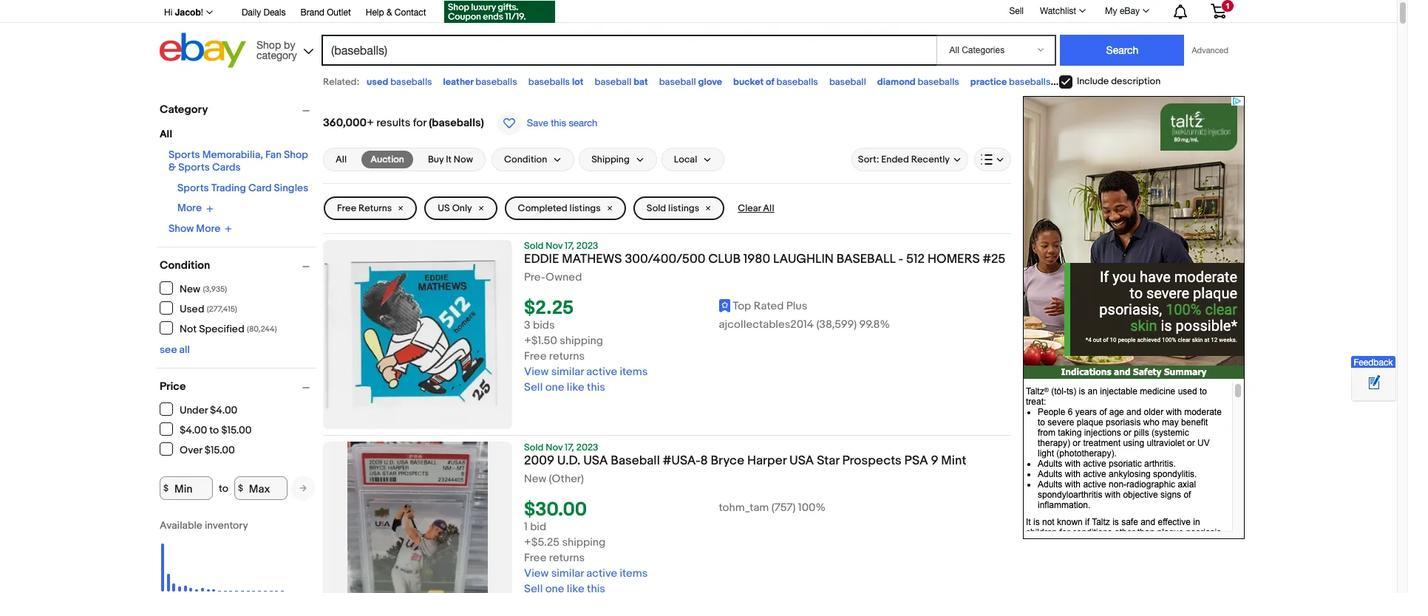 Task type: vqa. For each thing, say whether or not it's contained in the screenshot.
Search for anything text box
yes



Task type: describe. For each thing, give the bounding box(es) containing it.
star
[[817, 454, 839, 469]]

2023 for $30.00
[[576, 442, 598, 454]]

shop inside the sports memorabilia, fan shop & sports cards
[[284, 149, 308, 161]]

2 usa from the left
[[789, 454, 814, 469]]

mathews
[[562, 252, 622, 267]]

baseballs for rawlings baseballs
[[1100, 76, 1142, 88]]

baseball for glove
[[659, 76, 696, 88]]

only
[[452, 203, 472, 214]]

graph of available inventory between $0 and $1000+ image
[[160, 520, 285, 594]]

not specified (80,244)
[[180, 323, 277, 335]]

Maximum Value in $ text field
[[234, 477, 287, 500]]

1 usa from the left
[[583, 454, 608, 469]]

deals
[[263, 7, 286, 18]]

all inside all link
[[336, 154, 347, 166]]

buy it now link
[[419, 151, 482, 169]]

similar inside ajcollectables2014 (38,599) 99.8% +$1.50 shipping free returns view similar active items sell one like this
[[551, 365, 584, 379]]

save this search button
[[493, 111, 602, 136]]

sold  nov 17, 2023 2009 u.d. usa baseball #usa-8 bryce harper usa star prospects psa 9 mint new (other)
[[524, 442, 966, 486]]

this inside button
[[551, 118, 566, 129]]

used baseballs
[[367, 76, 432, 88]]

0 vertical spatial $4.00
[[210, 404, 238, 417]]

active inside ajcollectables2014 (38,599) 99.8% +$1.50 shipping free returns view similar active items sell one like this
[[586, 365, 617, 379]]

outlet
[[327, 7, 351, 18]]

1 inside the account navigation
[[1225, 1, 1230, 10]]

300/400/500
[[625, 252, 705, 267]]

2009 u.d. usa baseball #usa-8 bryce harper usa star prospects psa 9 mint image
[[347, 442, 488, 594]]

free inside free returns link
[[337, 203, 356, 214]]

tohm_tam (757) 100% 1 bid +$5.25 shipping free returns view similar active items
[[524, 501, 826, 581]]

1 horizontal spatial condition button
[[491, 148, 574, 171]]

daily
[[242, 7, 261, 18]]

-
[[898, 252, 903, 267]]

bucket of baseballs
[[733, 76, 818, 88]]

lot
[[572, 76, 584, 88]]

bryce
[[711, 454, 744, 469]]

Search for anything text field
[[324, 36, 934, 64]]

(other)
[[549, 472, 584, 486]]

sell inside the account navigation
[[1009, 6, 1024, 16]]

include
[[1077, 76, 1109, 87]]

2009
[[524, 454, 554, 469]]

main content containing $2.25
[[323, 96, 1011, 594]]

save
[[527, 118, 548, 129]]

1980
[[743, 252, 770, 267]]

Auction selected text field
[[370, 153, 404, 166]]

sold for $30.00
[[524, 442, 544, 454]]

(38,599)
[[816, 318, 857, 332]]

specified
[[199, 323, 244, 335]]

feedback
[[1354, 358, 1393, 368]]

baseball link
[[829, 76, 866, 88]]

eddie
[[524, 252, 559, 267]]

completed
[[518, 203, 567, 214]]

baseballs for leather baseballs
[[476, 76, 517, 88]]

all
[[179, 344, 190, 356]]

search
[[569, 118, 597, 129]]

for
[[413, 116, 426, 130]]

buy
[[428, 154, 444, 166]]

plus
[[786, 299, 807, 314]]

advanced
[[1192, 46, 1228, 55]]

cards
[[212, 161, 241, 174]]

this inside ajcollectables2014 (38,599) 99.8% +$1.50 shipping free returns view similar active items sell one like this
[[587, 381, 605, 395]]

price
[[160, 380, 186, 394]]

(80,244)
[[247, 324, 277, 334]]

sports memorabilia, fan shop & sports cards
[[169, 149, 308, 174]]

harper
[[747, 454, 787, 469]]

free returns link
[[324, 197, 417, 220]]

+$1.50
[[524, 334, 557, 348]]

eddie mathews 300/400/500 club 1980 laughlin baseball - 512 homers  #25 image
[[324, 240, 511, 429]]

ajcollectables2014 (38,599) 99.8% +$1.50 shipping free returns view similar active items sell one like this
[[524, 318, 890, 395]]

sold  nov 17, 2023 eddie mathews 300/400/500 club 1980 laughlin baseball - 512 homers  #25 pre-owned
[[524, 240, 1006, 285]]

used (277,415)
[[180, 303, 237, 315]]

shipping button
[[579, 148, 657, 171]]

watchlist link
[[1032, 2, 1093, 20]]

2009 u.d. usa baseball #usa-8 bryce harper usa star prospects psa 9 mint heading
[[524, 454, 966, 469]]

$ for maximum value in $ text field
[[238, 483, 243, 494]]

listings for completed listings
[[570, 203, 601, 214]]

2009 u.d. usa baseball #usa-8 bryce harper usa star prospects psa 9 mint link
[[524, 454, 1011, 473]]

used
[[180, 303, 204, 315]]

bid
[[530, 521, 546, 535]]

3 baseballs from the left
[[528, 76, 570, 88]]

17, for $30.00
[[565, 442, 574, 454]]

0 horizontal spatial all
[[160, 128, 172, 140]]

sports for sports memorabilia, fan shop & sports cards
[[169, 149, 200, 161]]

shipping inside tohm_tam (757) 100% 1 bid +$5.25 shipping free returns view similar active items
[[562, 536, 606, 550]]

results
[[376, 116, 411, 130]]

sort: ended recently button
[[851, 148, 968, 171]]

account navigation
[[156, 0, 1237, 25]]

0 vertical spatial new
[[180, 283, 200, 295]]

see all button
[[160, 344, 190, 356]]

360,000 + results for (baseballs)
[[323, 116, 484, 130]]

shop by category
[[256, 39, 297, 61]]

1 vertical spatial to
[[219, 482, 228, 495]]

top
[[733, 299, 751, 314]]

my
[[1105, 6, 1117, 16]]

recently
[[911, 154, 950, 166]]

sports for sports trading card singles
[[177, 182, 209, 194]]

$15.00 inside 'link'
[[221, 424, 252, 436]]

show more
[[169, 222, 220, 235]]

daily deals link
[[242, 5, 286, 21]]

ebay
[[1120, 6, 1140, 16]]

completed listings
[[518, 203, 601, 214]]

items inside tohm_tam (757) 100% 1 bid +$5.25 shipping free returns view similar active items
[[620, 567, 648, 581]]

Minimum Value in $ text field
[[160, 477, 213, 500]]

$30.00
[[524, 499, 587, 522]]

used
[[367, 76, 388, 88]]

3 bids
[[524, 319, 555, 333]]

show
[[169, 222, 194, 235]]

shop inside shop by category
[[256, 39, 281, 51]]

inventory
[[205, 520, 248, 532]]

similar inside tohm_tam (757) 100% 1 bid +$5.25 shipping free returns view similar active items
[[551, 567, 584, 581]]

trading
[[211, 182, 246, 194]]

u.d.
[[557, 454, 580, 469]]

get the coupon image
[[444, 1, 555, 23]]

completed listings link
[[505, 197, 626, 220]]

3
[[524, 319, 530, 333]]

1 inside tohm_tam (757) 100% 1 bid +$5.25 shipping free returns view similar active items
[[524, 521, 528, 535]]

now
[[454, 154, 473, 166]]

practice
[[970, 76, 1007, 88]]

by
[[284, 39, 295, 51]]

see all
[[160, 344, 190, 356]]

clear all link
[[732, 197, 780, 220]]

sold for $2.25
[[524, 240, 544, 252]]

leather
[[443, 76, 473, 88]]

us
[[438, 203, 450, 214]]

advertisement region
[[1023, 96, 1245, 540]]



Task type: locate. For each thing, give the bounding box(es) containing it.
0 vertical spatial view similar active items link
[[524, 365, 648, 379]]

2 17, from the top
[[565, 442, 574, 454]]

1 vertical spatial sell
[[524, 381, 543, 395]]

free
[[337, 203, 356, 214], [524, 350, 547, 364], [524, 552, 547, 566]]

prospects
[[842, 454, 902, 469]]

0 vertical spatial 1
[[1225, 1, 1230, 10]]

1 items from the top
[[620, 365, 648, 379]]

17, up (other)
[[565, 442, 574, 454]]

1 similar from the top
[[551, 365, 584, 379]]

sports trading card singles link
[[177, 182, 308, 194]]

0 vertical spatial returns
[[549, 350, 585, 364]]

eddie mathews 300/400/500 club 1980 laughlin baseball - 512 homers  #25 heading
[[524, 252, 1006, 267]]

+$5.25
[[524, 536, 560, 550]]

1 horizontal spatial baseball
[[659, 76, 696, 88]]

baseballs right of
[[777, 76, 818, 88]]

$15.00 down under $4.00 on the bottom left
[[221, 424, 252, 436]]

1 horizontal spatial usa
[[789, 454, 814, 469]]

category
[[256, 49, 297, 61]]

1 vertical spatial all
[[336, 154, 347, 166]]

7 baseballs from the left
[[1100, 76, 1142, 88]]

None submit
[[1060, 35, 1184, 66]]

condition down save
[[504, 154, 547, 166]]

returns down +$5.25
[[549, 552, 585, 566]]

condition for the bottommost condition dropdown button
[[160, 259, 210, 273]]

1 horizontal spatial $
[[238, 483, 243, 494]]

(757)
[[771, 501, 796, 515]]

shipping inside ajcollectables2014 (38,599) 99.8% +$1.50 shipping free returns view similar active items sell one like this
[[560, 334, 603, 348]]

listings for sold listings
[[668, 203, 699, 214]]

over
[[180, 444, 202, 456]]

1 vertical spatial 1
[[524, 521, 528, 535]]

nov inside sold  nov 17, 2023 eddie mathews 300/400/500 club 1980 laughlin baseball - 512 homers  #25 pre-owned
[[546, 240, 563, 252]]

2023 up (other)
[[576, 442, 598, 454]]

rawlings
[[1062, 76, 1098, 88]]

0 vertical spatial to
[[209, 424, 219, 436]]

shop by category banner
[[156, 0, 1237, 72]]

sell inside ajcollectables2014 (38,599) 99.8% +$1.50 shipping free returns view similar active items sell one like this
[[524, 381, 543, 395]]

baseballs right diamond
[[918, 76, 959, 88]]

0 horizontal spatial sell
[[524, 381, 543, 395]]

2 vertical spatial sold
[[524, 442, 544, 454]]

view similar active items link up like
[[524, 365, 648, 379]]

sell link
[[1003, 6, 1030, 16]]

1 vertical spatial returns
[[549, 552, 585, 566]]

fan
[[265, 149, 282, 161]]

3 baseball from the left
[[829, 76, 866, 88]]

main content
[[323, 96, 1011, 594]]

items inside ajcollectables2014 (38,599) 99.8% +$1.50 shipping free returns view similar active items sell one like this
[[620, 365, 648, 379]]

view up one
[[524, 365, 549, 379]]

baseballs right leather
[[476, 76, 517, 88]]

$4.00 up over $15.00 link
[[180, 424, 207, 436]]

similar down +$5.25
[[551, 567, 584, 581]]

sold inside sold  nov 17, 2023 eddie mathews 300/400/500 club 1980 laughlin baseball - 512 homers  #25 pre-owned
[[524, 240, 544, 252]]

1 view similar active items link from the top
[[524, 365, 648, 379]]

!
[[201, 7, 203, 18]]

this right save
[[551, 118, 566, 129]]

shop
[[256, 39, 281, 51], [284, 149, 308, 161]]

0 vertical spatial this
[[551, 118, 566, 129]]

1 listings from the left
[[570, 203, 601, 214]]

1 horizontal spatial $4.00
[[210, 404, 238, 417]]

1 vertical spatial &
[[169, 161, 176, 174]]

over $15.00 link
[[160, 443, 236, 456]]

ajcollectables2014
[[719, 318, 814, 332]]

17, right eddie at the left of page
[[565, 240, 574, 252]]

jacob
[[175, 7, 201, 18]]

nov
[[546, 240, 563, 252], [546, 442, 563, 454]]

free inside ajcollectables2014 (38,599) 99.8% +$1.50 shipping free returns view similar active items sell one like this
[[524, 350, 547, 364]]

all down 360,000
[[336, 154, 347, 166]]

1 horizontal spatial this
[[587, 381, 605, 395]]

similar up sell one like this link
[[551, 365, 584, 379]]

condition
[[504, 154, 547, 166], [160, 259, 210, 273]]

1 vertical spatial more
[[196, 222, 220, 235]]

17, for $2.25
[[565, 240, 574, 252]]

0 vertical spatial nov
[[546, 240, 563, 252]]

1 view from the top
[[524, 365, 549, 379]]

view inside ajcollectables2014 (38,599) 99.8% +$1.50 shipping free returns view similar active items sell one like this
[[524, 365, 549, 379]]

of
[[766, 76, 774, 88]]

0 horizontal spatial $4.00
[[180, 424, 207, 436]]

nov inside 'sold  nov 17, 2023 2009 u.d. usa baseball #usa-8 bryce harper usa star prospects psa 9 mint new (other)'
[[546, 442, 563, 454]]

2 items from the top
[[620, 567, 648, 581]]

2023 inside 'sold  nov 17, 2023 2009 u.d. usa baseball #usa-8 bryce harper usa star prospects psa 9 mint new (other)'
[[576, 442, 598, 454]]

& right help on the top left of page
[[387, 7, 392, 18]]

1 $ from the left
[[163, 483, 169, 494]]

listing options selector. list view selected. image
[[981, 154, 1005, 166]]

0 vertical spatial 2023
[[576, 240, 598, 252]]

1 horizontal spatial listings
[[668, 203, 699, 214]]

rawlings baseballs
[[1062, 76, 1142, 88]]

free left returns
[[337, 203, 356, 214]]

returns
[[549, 350, 585, 364], [549, 552, 585, 566]]

under
[[180, 404, 208, 417]]

shop by category button
[[250, 33, 316, 65]]

1 vertical spatial view similar active items link
[[524, 567, 648, 581]]

2023 up "owned" on the top left
[[576, 240, 598, 252]]

include description
[[1077, 76, 1161, 87]]

1 horizontal spatial 1
[[1225, 1, 1230, 10]]

sell one like this link
[[524, 381, 605, 395]]

help & contact
[[366, 7, 426, 18]]

see
[[160, 344, 177, 356]]

& left cards on the left top of the page
[[169, 161, 176, 174]]

0 vertical spatial shipping
[[560, 334, 603, 348]]

owned
[[546, 271, 582, 285]]

view down +$5.25
[[524, 567, 549, 581]]

2023 for $2.25
[[576, 240, 598, 252]]

homers
[[928, 252, 980, 267]]

nov up (other)
[[546, 442, 563, 454]]

baseball for bat
[[595, 76, 631, 88]]

free down +$1.50 on the bottom left of the page
[[524, 350, 547, 364]]

shop left by
[[256, 39, 281, 51]]

to left maximum value in $ text field
[[219, 482, 228, 495]]

$ for 'minimum value in $' text box
[[163, 483, 169, 494]]

1 baseballs from the left
[[390, 76, 432, 88]]

17, inside 'sold  nov 17, 2023 2009 u.d. usa baseball #usa-8 bryce harper usa star prospects psa 9 mint new (other)'
[[565, 442, 574, 454]]

& inside the sports memorabilia, fan shop & sports cards
[[169, 161, 176, 174]]

0 vertical spatial all
[[160, 128, 172, 140]]

0 horizontal spatial this
[[551, 118, 566, 129]]

1 vertical spatial shop
[[284, 149, 308, 161]]

category button
[[160, 103, 316, 117]]

card
[[248, 182, 272, 194]]

$15.00 down the $4.00 to $15.00
[[205, 444, 235, 456]]

1 vertical spatial nov
[[546, 442, 563, 454]]

shipping right +$1.50 on the bottom left of the page
[[560, 334, 603, 348]]

0 vertical spatial active
[[586, 365, 617, 379]]

baseball
[[837, 252, 896, 267]]

related:
[[323, 76, 359, 88]]

0 vertical spatial free
[[337, 203, 356, 214]]

2 view similar active items link from the top
[[524, 567, 648, 581]]

1 horizontal spatial condition
[[504, 154, 547, 166]]

to inside 'link'
[[209, 424, 219, 436]]

2 nov from the top
[[546, 442, 563, 454]]

returns inside ajcollectables2014 (38,599) 99.8% +$1.50 shipping free returns view similar active items sell one like this
[[549, 350, 585, 364]]

$15.00
[[221, 424, 252, 436], [205, 444, 235, 456]]

sold left u.d.
[[524, 442, 544, 454]]

condition up new (3,935)
[[160, 259, 210, 273]]

1 horizontal spatial all
[[336, 154, 347, 166]]

baseball left diamond
[[829, 76, 866, 88]]

us only
[[438, 203, 472, 214]]

buy it now
[[428, 154, 473, 166]]

usa left star
[[789, 454, 814, 469]]

1 up advanced link at the top
[[1225, 1, 1230, 10]]

0 vertical spatial &
[[387, 7, 392, 18]]

1 vertical spatial $15.00
[[205, 444, 235, 456]]

to down under $4.00 on the bottom left
[[209, 424, 219, 436]]

0 vertical spatial similar
[[551, 365, 584, 379]]

$4.00 to $15.00 link
[[160, 423, 252, 436]]

more up show more
[[177, 202, 202, 215]]

2023 inside sold  nov 17, 2023 eddie mathews 300/400/500 club 1980 laughlin baseball - 512 homers  #25 pre-owned
[[576, 240, 598, 252]]

active
[[586, 365, 617, 379], [586, 567, 617, 581]]

0 vertical spatial 17,
[[565, 240, 574, 252]]

1 left 'bid'
[[524, 521, 528, 535]]

like
[[567, 381, 584, 395]]

0 vertical spatial sold
[[647, 203, 666, 214]]

4 baseballs from the left
[[777, 76, 818, 88]]

1 vertical spatial similar
[[551, 567, 584, 581]]

all link
[[327, 151, 356, 169]]

(3,935)
[[203, 284, 227, 294]]

memorabilia,
[[202, 149, 263, 161]]

0 vertical spatial sell
[[1009, 6, 1024, 16]]

0 vertical spatial $15.00
[[221, 424, 252, 436]]

glove
[[698, 76, 722, 88]]

baseballs right rawlings
[[1100, 76, 1142, 88]]

2 similar from the top
[[551, 567, 584, 581]]

2 returns from the top
[[549, 552, 585, 566]]

#25
[[983, 252, 1006, 267]]

0 horizontal spatial listings
[[570, 203, 601, 214]]

1 vertical spatial shipping
[[562, 536, 606, 550]]

sort:
[[858, 154, 879, 166]]

0 horizontal spatial new
[[180, 283, 200, 295]]

0 vertical spatial condition button
[[491, 148, 574, 171]]

shipping
[[560, 334, 603, 348], [562, 536, 606, 550]]

auction
[[370, 154, 404, 166]]

(baseballs)
[[429, 116, 484, 130]]

2 $ from the left
[[238, 483, 243, 494]]

baseballs right used
[[390, 76, 432, 88]]

0 horizontal spatial $
[[163, 483, 169, 494]]

baseballs right practice
[[1009, 76, 1051, 88]]

none submit inside the shop by category banner
[[1060, 35, 1184, 66]]

2 baseballs from the left
[[476, 76, 517, 88]]

1 active from the top
[[586, 365, 617, 379]]

returns inside tohm_tam (757) 100% 1 bid +$5.25 shipping free returns view similar active items
[[549, 552, 585, 566]]

pre-
[[524, 271, 546, 285]]

active inside tohm_tam (757) 100% 1 bid +$5.25 shipping free returns view similar active items
[[586, 567, 617, 581]]

1 vertical spatial 17,
[[565, 442, 574, 454]]

1 horizontal spatial &
[[387, 7, 392, 18]]

$4.00 up the $4.00 to $15.00
[[210, 404, 238, 417]]

free inside tohm_tam (757) 100% 1 bid +$5.25 shipping free returns view similar active items
[[524, 552, 547, 566]]

view inside tohm_tam (757) 100% 1 bid +$5.25 shipping free returns view similar active items
[[524, 567, 549, 581]]

& inside the account navigation
[[387, 7, 392, 18]]

2 view from the top
[[524, 567, 549, 581]]

us only link
[[425, 197, 497, 220]]

condition for rightmost condition dropdown button
[[504, 154, 547, 166]]

singles
[[274, 182, 308, 194]]

1 baseball from the left
[[595, 76, 631, 88]]

baseball left glove
[[659, 76, 696, 88]]

sold up pre-
[[524, 240, 544, 252]]

condition button down save
[[491, 148, 574, 171]]

view similar active items link down +$5.25
[[524, 567, 648, 581]]

1 17, from the top
[[565, 240, 574, 252]]

1 vertical spatial $4.00
[[180, 424, 207, 436]]

0 horizontal spatial 1
[[524, 521, 528, 535]]

2 2023 from the top
[[576, 442, 598, 454]]

17,
[[565, 240, 574, 252], [565, 442, 574, 454]]

sell
[[1009, 6, 1024, 16], [524, 381, 543, 395]]

club
[[708, 252, 741, 267]]

all inside clear all link
[[763, 203, 774, 214]]

nov up "owned" on the top left
[[546, 240, 563, 252]]

2 baseball from the left
[[659, 76, 696, 88]]

1 nov from the top
[[546, 240, 563, 252]]

baseballs for practice baseballs
[[1009, 76, 1051, 88]]

my ebay
[[1105, 6, 1140, 16]]

new inside 'sold  nov 17, 2023 2009 u.d. usa baseball #usa-8 bryce harper usa star prospects psa 9 mint new (other)'
[[524, 472, 546, 486]]

1 vertical spatial items
[[620, 567, 648, 581]]

2 listings from the left
[[668, 203, 699, 214]]

brand outlet link
[[300, 5, 351, 21]]

nov for $2.25
[[546, 240, 563, 252]]

baseballs left lot
[[528, 76, 570, 88]]

all
[[160, 128, 172, 140], [336, 154, 347, 166], [763, 203, 774, 214]]

nov for $30.00
[[546, 442, 563, 454]]

360,000
[[323, 116, 367, 130]]

1 horizontal spatial new
[[524, 472, 546, 486]]

new up used
[[180, 283, 200, 295]]

baseballs for used baseballs
[[390, 76, 432, 88]]

sell left one
[[524, 381, 543, 395]]

1 vertical spatial 2023
[[576, 442, 598, 454]]

shipping right +$5.25
[[562, 536, 606, 550]]

1 returns from the top
[[549, 350, 585, 364]]

0 horizontal spatial condition
[[160, 259, 210, 273]]

shop right the fan
[[284, 149, 308, 161]]

17, inside sold  nov 17, 2023 eddie mathews 300/400/500 club 1980 laughlin baseball - 512 homers  #25 pre-owned
[[565, 240, 574, 252]]

1 vertical spatial this
[[587, 381, 605, 395]]

sold up 300/400/500
[[647, 203, 666, 214]]

sold inside sold listings link
[[647, 203, 666, 214]]

5 baseballs from the left
[[918, 76, 959, 88]]

0 vertical spatial more
[[177, 202, 202, 215]]

condition inside dropdown button
[[504, 154, 547, 166]]

2 horizontal spatial baseball
[[829, 76, 866, 88]]

baseballs for diamond baseballs
[[918, 76, 959, 88]]

2 active from the top
[[586, 567, 617, 581]]

daily deals
[[242, 7, 286, 18]]

returns down +$1.50 on the bottom left of the page
[[549, 350, 585, 364]]

0 vertical spatial shop
[[256, 39, 281, 51]]

under $4.00
[[180, 404, 238, 417]]

1 vertical spatial condition button
[[160, 259, 316, 273]]

all right clear
[[763, 203, 774, 214]]

category
[[160, 103, 208, 117]]

my ebay link
[[1097, 2, 1156, 20]]

sold inside 'sold  nov 17, 2023 2009 u.d. usa baseball #usa-8 bryce harper usa star prospects psa 9 mint new (other)'
[[524, 442, 544, 454]]

new down 2009
[[524, 472, 546, 486]]

1 vertical spatial active
[[586, 567, 617, 581]]

$ up available
[[163, 483, 169, 494]]

0 horizontal spatial condition button
[[160, 259, 316, 273]]

0 vertical spatial view
[[524, 365, 549, 379]]

1 2023 from the top
[[576, 240, 598, 252]]

bids
[[533, 319, 555, 333]]

$4.00 inside 'link'
[[180, 424, 207, 436]]

0 horizontal spatial usa
[[583, 454, 608, 469]]

0 horizontal spatial &
[[169, 161, 176, 174]]

$4.00 to $15.00
[[180, 424, 252, 436]]

more down more button
[[196, 222, 220, 235]]

8
[[700, 454, 708, 469]]

listings
[[570, 203, 601, 214], [668, 203, 699, 214]]

6 baseballs from the left
[[1009, 76, 1051, 88]]

0 vertical spatial condition
[[504, 154, 547, 166]]

save this search
[[527, 118, 597, 129]]

2 horizontal spatial all
[[763, 203, 774, 214]]

condition button
[[491, 148, 574, 171], [160, 259, 316, 273]]

under $4.00 link
[[160, 403, 238, 417]]

one
[[545, 381, 564, 395]]

$ up inventory
[[238, 483, 243, 494]]

condition button up (3,935)
[[160, 259, 316, 273]]

clear
[[738, 203, 761, 214]]

free down +$5.25
[[524, 552, 547, 566]]

sell left watchlist
[[1009, 6, 1024, 16]]

1 vertical spatial view
[[524, 567, 549, 581]]

1 vertical spatial free
[[524, 350, 547, 364]]

baseball left bat
[[595, 76, 631, 88]]

1 vertical spatial condition
[[160, 259, 210, 273]]

1 vertical spatial sold
[[524, 240, 544, 252]]

0 vertical spatial items
[[620, 365, 648, 379]]

$
[[163, 483, 169, 494], [238, 483, 243, 494]]

this right like
[[587, 381, 605, 395]]

0 horizontal spatial baseball
[[595, 76, 631, 88]]

1 horizontal spatial sell
[[1009, 6, 1024, 16]]

1 vertical spatial new
[[524, 472, 546, 486]]

top rated plus image
[[719, 299, 731, 312]]

99.8%
[[859, 318, 890, 332]]

all down category
[[160, 128, 172, 140]]

sports trading card singles
[[177, 182, 308, 194]]

listings right the 'completed'
[[570, 203, 601, 214]]

listings down local
[[668, 203, 699, 214]]

new
[[180, 283, 200, 295], [524, 472, 546, 486]]

512
[[906, 252, 925, 267]]

2 vertical spatial all
[[763, 203, 774, 214]]

similar
[[551, 365, 584, 379], [551, 567, 584, 581]]

0 horizontal spatial shop
[[256, 39, 281, 51]]

usa right u.d.
[[583, 454, 608, 469]]

1 horizontal spatial shop
[[284, 149, 308, 161]]

2 vertical spatial free
[[524, 552, 547, 566]]



